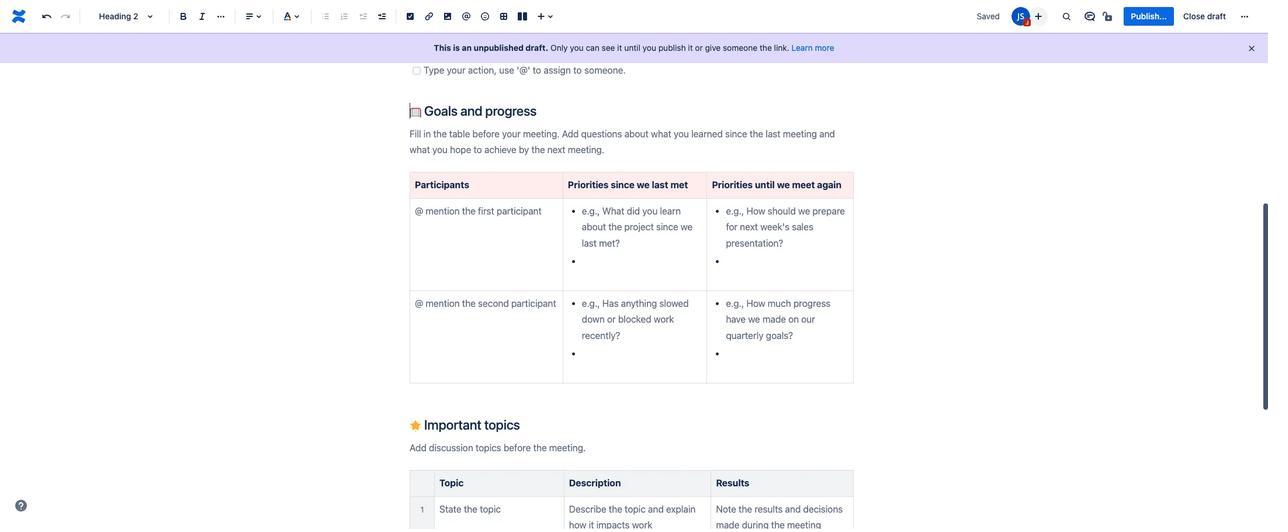 Task type: describe. For each thing, give the bounding box(es) containing it.
action item image
[[403, 9, 418, 23]]

an
[[462, 43, 472, 53]]

priorities for priorities until we meet again
[[712, 180, 753, 190]]

last
[[652, 180, 669, 190]]

publish...
[[1132, 11, 1168, 21]]

1 horizontal spatial the
[[645, 21, 659, 31]]

this
[[434, 43, 451, 53]]

2 it from the left
[[688, 43, 693, 53]]

give inside start the meeting in a fun, relaxed way to warm up the conversation. then give each other time to ask open questions before discussing your progress toward goals.
[[744, 21, 761, 31]]

way
[[577, 21, 594, 31]]

mention image
[[460, 9, 474, 23]]

warm
[[607, 21, 630, 31]]

meet
[[793, 180, 815, 190]]

bullet list ⌘⇧8 image
[[319, 9, 333, 23]]

met
[[671, 180, 688, 190]]

2
[[133, 11, 138, 21]]

heading 2 button
[[85, 4, 164, 29]]

description
[[569, 478, 621, 488]]

redo ⌘⇧z image
[[58, 9, 73, 23]]

priorities since we last met
[[568, 180, 688, 190]]

table image
[[497, 9, 511, 23]]

outdent ⇧tab image
[[356, 9, 370, 23]]

italic ⌘i image
[[195, 9, 209, 23]]

2 to from the left
[[832, 21, 840, 31]]

invite to edit image
[[1032, 9, 1046, 23]]

ask
[[433, 37, 448, 47]]

can
[[586, 43, 600, 53]]

only
[[551, 43, 568, 53]]

in
[[509, 21, 516, 31]]

goals
[[424, 103, 458, 119]]

1 vertical spatial progress
[[486, 103, 537, 119]]

:goal: image
[[410, 107, 422, 118]]

conversation.
[[661, 21, 718, 31]]

discussing
[[547, 37, 591, 47]]

until inside the "editable content" region
[[755, 180, 775, 190]]

open
[[450, 37, 471, 47]]

other
[[786, 21, 808, 31]]

0 horizontal spatial until
[[625, 43, 641, 53]]

help image
[[14, 499, 28, 513]]

before
[[517, 37, 544, 47]]

heading
[[99, 11, 131, 21]]

2 you from the left
[[643, 43, 657, 53]]

1 to from the left
[[596, 21, 604, 31]]

participants
[[415, 180, 470, 190]]

important
[[424, 417, 482, 433]]

priorities for priorities since we last met
[[568, 180, 609, 190]]

your
[[594, 37, 612, 47]]

comment icon image
[[1084, 9, 1098, 23]]

editable content region
[[391, 0, 873, 529]]

numbered list ⌘⇧7 image
[[337, 9, 351, 23]]

0 horizontal spatial give
[[706, 43, 721, 53]]

results
[[717, 478, 750, 488]]

goals and progress
[[422, 103, 537, 119]]

fun,
[[526, 21, 542, 31]]

see
[[602, 43, 615, 53]]

1 it from the left
[[618, 43, 622, 53]]

close
[[1184, 11, 1206, 21]]

heading 2
[[99, 11, 138, 21]]

1 you from the left
[[570, 43, 584, 53]]

each
[[764, 21, 784, 31]]



Task type: vqa. For each thing, say whether or not it's contained in the screenshot.
2
yes



Task type: locate. For each thing, give the bounding box(es) containing it.
it right see
[[618, 43, 622, 53]]

until left meet
[[755, 180, 775, 190]]

draft
[[1208, 11, 1227, 21]]

2 we from the left
[[777, 180, 790, 190]]

to
[[596, 21, 604, 31], [832, 21, 840, 31]]

progress inside start the meeting in a fun, relaxed way to warm up the conversation. then give each other time to ask open questions before discussing your progress toward goals.
[[614, 37, 651, 47]]

goals.
[[685, 37, 710, 47]]

start the meeting in a fun, relaxed way to warm up the conversation. then give each other time to ask open questions before discussing your progress toward goals.
[[433, 21, 842, 47]]

it left or
[[688, 43, 693, 53]]

to right way
[[596, 21, 604, 31]]

more
[[815, 43, 835, 53]]

topic
[[440, 478, 464, 488]]

0 horizontal spatial the
[[456, 21, 470, 31]]

publish... button
[[1125, 7, 1175, 26]]

2 priorities from the left
[[712, 180, 753, 190]]

undo ⌘z image
[[40, 9, 54, 23]]

saved
[[977, 11, 1001, 21]]

more image
[[1239, 9, 1253, 23]]

give right or
[[706, 43, 721, 53]]

0 horizontal spatial priorities
[[568, 180, 609, 190]]

you left can
[[570, 43, 584, 53]]

progress down up
[[614, 37, 651, 47]]

1 horizontal spatial it
[[688, 43, 693, 53]]

2 horizontal spatial the
[[760, 43, 772, 53]]

give
[[744, 21, 761, 31], [706, 43, 721, 53]]

the
[[456, 21, 470, 31], [645, 21, 659, 31], [760, 43, 772, 53]]

a
[[518, 21, 523, 31]]

1 we from the left
[[637, 180, 650, 190]]

learn more link
[[792, 43, 835, 53]]

link.
[[775, 43, 790, 53]]

close draft button
[[1177, 7, 1234, 26]]

we for since
[[637, 180, 650, 190]]

unpublished
[[474, 43, 524, 53]]

you left publish
[[643, 43, 657, 53]]

it
[[618, 43, 622, 53], [688, 43, 693, 53]]

close draft
[[1184, 11, 1227, 21]]

1
[[421, 504, 424, 514]]

important topics
[[422, 417, 520, 433]]

someone
[[723, 43, 758, 53]]

time
[[811, 21, 829, 31]]

the up open
[[456, 21, 470, 31]]

we left 'last'
[[637, 180, 650, 190]]

relaxed
[[544, 21, 575, 31]]

or
[[696, 43, 703, 53]]

progress
[[614, 37, 651, 47], [486, 103, 537, 119]]

add image, video, or file image
[[441, 9, 455, 23]]

1 horizontal spatial we
[[777, 180, 790, 190]]

1 horizontal spatial to
[[832, 21, 840, 31]]

confluence image
[[9, 7, 28, 26], [9, 7, 28, 26]]

we
[[637, 180, 650, 190], [777, 180, 790, 190]]

layouts image
[[516, 9, 530, 23]]

is
[[453, 43, 460, 53]]

draft.
[[526, 43, 549, 53]]

panel info image
[[415, 20, 429, 34]]

:goal: image
[[410, 107, 422, 118]]

to right the time
[[832, 21, 840, 31]]

up
[[632, 21, 643, 31]]

0 horizontal spatial to
[[596, 21, 604, 31]]

and
[[461, 103, 483, 119]]

no restrictions image
[[1102, 9, 1117, 23]]

priorities
[[568, 180, 609, 190], [712, 180, 753, 190]]

0 vertical spatial give
[[744, 21, 761, 31]]

1 horizontal spatial until
[[755, 180, 775, 190]]

we for until
[[777, 180, 790, 190]]

1 priorities from the left
[[568, 180, 609, 190]]

since
[[611, 180, 635, 190]]

you
[[570, 43, 584, 53], [643, 43, 657, 53]]

link image
[[422, 9, 436, 23]]

then
[[720, 21, 741, 31]]

1 horizontal spatial give
[[744, 21, 761, 31]]

more formatting image
[[214, 9, 228, 23]]

0 horizontal spatial progress
[[486, 103, 537, 119]]

dismiss image
[[1248, 44, 1257, 53]]

the right up
[[645, 21, 659, 31]]

0 vertical spatial until
[[625, 43, 641, 53]]

0 horizontal spatial you
[[570, 43, 584, 53]]

priorities until we meet again
[[712, 180, 842, 190]]

1 horizontal spatial progress
[[614, 37, 651, 47]]

meeting
[[472, 21, 506, 31]]

priorities right met
[[712, 180, 753, 190]]

toward
[[654, 37, 683, 47]]

emoji image
[[478, 9, 492, 23]]

this is an unpublished draft. only you can see it until you publish it or give someone the link. learn more
[[434, 43, 835, 53]]

the left link. on the top right of the page
[[760, 43, 772, 53]]

1 vertical spatial give
[[706, 43, 721, 53]]

0 horizontal spatial we
[[637, 180, 650, 190]]

1 horizontal spatial you
[[643, 43, 657, 53]]

indent tab image
[[375, 9, 389, 23]]

learn
[[792, 43, 813, 53]]

1 vertical spatial until
[[755, 180, 775, 190]]

1 horizontal spatial priorities
[[712, 180, 753, 190]]

jacob simon image
[[1012, 7, 1031, 26]]

until down up
[[625, 43, 641, 53]]

topics
[[485, 417, 520, 433]]

0 vertical spatial progress
[[614, 37, 651, 47]]

again
[[818, 180, 842, 190]]

questions
[[474, 37, 515, 47]]

give left 'each'
[[744, 21, 761, 31]]

publish
[[659, 43, 686, 53]]

:star2: image
[[410, 421, 422, 432], [410, 421, 422, 432]]

find and replace image
[[1060, 9, 1074, 23]]

we left meet
[[777, 180, 790, 190]]

start
[[433, 21, 454, 31]]

bold ⌘b image
[[177, 9, 191, 23]]

priorities left since
[[568, 180, 609, 190]]

align left image
[[243, 9, 257, 23]]

until
[[625, 43, 641, 53], [755, 180, 775, 190]]

0 horizontal spatial it
[[618, 43, 622, 53]]

progress right and on the left
[[486, 103, 537, 119]]



